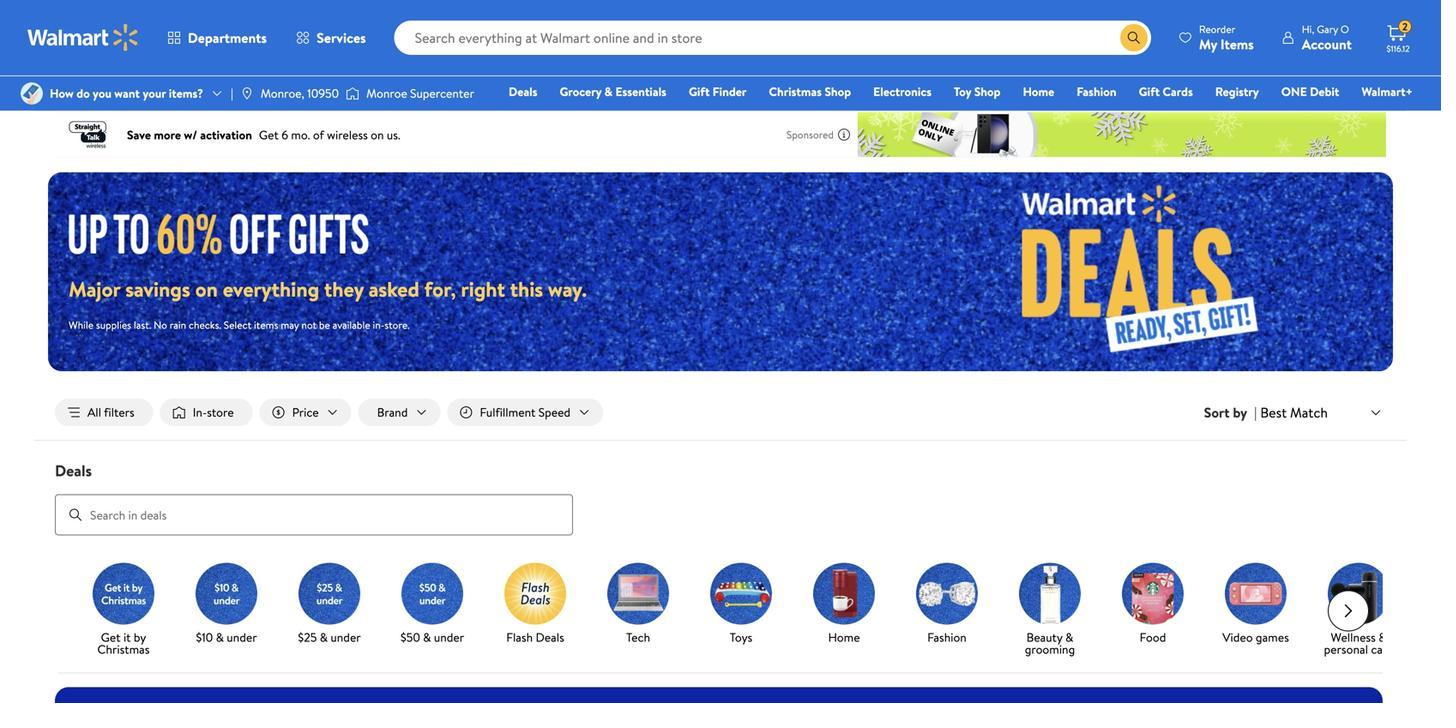 Task type: describe. For each thing, give the bounding box(es) containing it.
$116.12
[[1387, 43, 1410, 54]]

 image for monroe, 10950
[[240, 87, 254, 100]]

right
[[461, 275, 505, 304]]

$50 & under
[[401, 629, 464, 646]]

monroe supercenter
[[366, 85, 474, 102]]

deals link
[[501, 82, 545, 101]]

gift cards
[[1139, 83, 1193, 100]]

shop twenty-five dollars and under. image
[[299, 563, 360, 625]]

$10
[[196, 629, 213, 646]]

personal
[[1324, 641, 1369, 658]]

get it by christmas
[[97, 629, 150, 658]]

savings
[[125, 275, 190, 304]]

may
[[281, 318, 299, 332]]

on
[[195, 275, 218, 304]]

shop for toy shop
[[974, 83, 1001, 100]]

grocery & essentials
[[560, 83, 667, 100]]

gift cards link
[[1131, 82, 1201, 101]]

cards
[[1163, 83, 1193, 100]]

$50
[[401, 629, 420, 646]]

do
[[76, 85, 90, 102]]

fulfillment speed button
[[447, 399, 603, 427]]

supplies
[[96, 318, 131, 332]]

fulfillment
[[480, 404, 536, 421]]

toys link
[[697, 563, 786, 647]]

major savings on everything they asked for, right this way.
[[69, 275, 587, 304]]

toys
[[730, 629, 753, 646]]

1 vertical spatial home
[[828, 629, 860, 646]]

last.
[[134, 318, 151, 332]]

1 horizontal spatial fashion link
[[1069, 82, 1125, 101]]

sponsored
[[787, 127, 834, 142]]

1 horizontal spatial christmas
[[769, 83, 822, 100]]

match
[[1290, 403, 1328, 422]]

$50 & under link
[[388, 563, 477, 647]]

gary
[[1317, 22, 1339, 36]]

care
[[1371, 641, 1394, 658]]

sort
[[1204, 403, 1230, 422]]

monroe,
[[261, 85, 305, 102]]

store
[[207, 404, 234, 421]]

no
[[154, 318, 167, 332]]

beauty
[[1027, 629, 1063, 646]]

account
[[1302, 35, 1352, 54]]

walmart image
[[27, 24, 139, 51]]

electronics link
[[866, 82, 940, 101]]

flash
[[506, 629, 533, 646]]

food link
[[1109, 563, 1198, 647]]

under for $50 & under
[[434, 629, 464, 646]]

$25 & under link
[[285, 563, 374, 647]]

1 horizontal spatial fashion
[[1077, 83, 1117, 100]]

fashion image
[[916, 563, 978, 625]]

deals inside deals link
[[509, 83, 538, 100]]

gift finder
[[689, 83, 747, 100]]

items
[[1221, 35, 1254, 54]]

shop wellness and self-care. image
[[1328, 563, 1390, 625]]

in-
[[373, 318, 385, 332]]

Deals search field
[[34, 460, 1407, 536]]

everything
[[223, 275, 319, 304]]

search image
[[69, 509, 82, 522]]

registry
[[1216, 83, 1259, 100]]

shop video games. image
[[1225, 563, 1287, 625]]

video games link
[[1212, 563, 1301, 647]]

finder
[[713, 83, 747, 100]]

grooming
[[1025, 641, 1075, 658]]

in-store button
[[160, 399, 253, 427]]

want
[[114, 85, 140, 102]]

select
[[224, 318, 252, 332]]

shop tech. image
[[607, 563, 669, 625]]

home image
[[813, 563, 875, 625]]

one debit link
[[1274, 82, 1347, 101]]

services
[[317, 28, 366, 47]]

one debit
[[1282, 83, 1340, 100]]

shop beauty and grooming. image
[[1019, 563, 1081, 625]]

in-
[[193, 404, 207, 421]]

wellness & personal care
[[1324, 629, 1394, 658]]

hi, gary o account
[[1302, 22, 1352, 54]]

& for $50
[[423, 629, 431, 646]]

under for $25 & under
[[331, 629, 361, 646]]

toy
[[954, 83, 972, 100]]

 image for how do you want your items?
[[21, 82, 43, 105]]

0 horizontal spatial |
[[231, 85, 233, 102]]

shop toys. image
[[710, 563, 772, 625]]

monroe
[[366, 85, 407, 102]]

1 horizontal spatial home
[[1023, 83, 1055, 100]]

items?
[[169, 85, 203, 102]]

gift for gift finder
[[689, 83, 710, 100]]

0 horizontal spatial home link
[[800, 563, 889, 647]]

gift finder link
[[681, 82, 754, 101]]

flash deals image
[[505, 563, 566, 625]]

reorder
[[1199, 22, 1236, 36]]

items
[[254, 318, 278, 332]]

electronics
[[874, 83, 932, 100]]

get
[[101, 629, 121, 646]]

search icon image
[[1127, 31, 1141, 45]]

| inside sort and filter section element
[[1255, 403, 1257, 422]]

in-store
[[193, 404, 234, 421]]

walmart+ link
[[1354, 82, 1421, 101]]

brand button
[[358, 399, 440, 427]]

1 horizontal spatial walmart black friday deals for days image
[[904, 172, 1393, 372]]



Task type: vqa. For each thing, say whether or not it's contained in the screenshot.
Shop video games. image
yes



Task type: locate. For each thing, give the bounding box(es) containing it.
0 vertical spatial fashion link
[[1069, 82, 1125, 101]]

toy shop link
[[946, 82, 1009, 101]]

1 horizontal spatial |
[[1255, 403, 1257, 422]]

1 vertical spatial |
[[1255, 403, 1257, 422]]

best match
[[1261, 403, 1328, 422]]

0 vertical spatial by
[[1233, 403, 1248, 422]]

2
[[1403, 19, 1408, 34]]

debit
[[1310, 83, 1340, 100]]

christmas down get gifts in time for christmas. image in the left bottom of the page
[[97, 641, 150, 658]]

 image
[[21, 82, 43, 105], [346, 85, 360, 102], [240, 87, 254, 100]]

Search search field
[[394, 21, 1151, 55]]

2 gift from the left
[[1139, 83, 1160, 100]]

 image right 10950
[[346, 85, 360, 102]]

speed
[[539, 404, 571, 421]]

not
[[301, 318, 317, 332]]

beauty & grooming
[[1025, 629, 1075, 658]]

shop up sponsored
[[825, 83, 851, 100]]

games
[[1256, 629, 1289, 646]]

shop for christmas shop
[[825, 83, 851, 100]]

& right beauty
[[1066, 629, 1074, 646]]

shop fifty dollars and under. image
[[402, 563, 463, 625]]

Search in deals search field
[[55, 495, 573, 536]]

this
[[510, 275, 543, 304]]

one
[[1282, 83, 1307, 100]]

gift left cards
[[1139, 83, 1160, 100]]

& right the $50
[[423, 629, 431, 646]]

grocery & essentials link
[[552, 82, 674, 101]]

0 horizontal spatial gift
[[689, 83, 710, 100]]

& inside wellness & personal care
[[1379, 629, 1387, 646]]

&
[[605, 83, 613, 100], [216, 629, 224, 646], [320, 629, 328, 646], [423, 629, 431, 646], [1066, 629, 1074, 646], [1379, 629, 1387, 646]]

price button
[[260, 399, 352, 427]]

all filters
[[88, 404, 134, 421]]

1 vertical spatial fashion link
[[903, 563, 992, 647]]

| right items?
[[231, 85, 233, 102]]

3 under from the left
[[434, 629, 464, 646]]

1 horizontal spatial under
[[331, 629, 361, 646]]

& for $25
[[320, 629, 328, 646]]

$10 & under link
[[182, 563, 271, 647]]

home right toy shop
[[1023, 83, 1055, 100]]

under inside $25 & under link
[[331, 629, 361, 646]]

beauty & grooming link
[[1006, 563, 1095, 659]]

under inside the $50 & under link
[[434, 629, 464, 646]]

deals up search icon
[[55, 460, 92, 482]]

1 under from the left
[[227, 629, 257, 646]]

0 vertical spatial deals
[[509, 83, 538, 100]]

it
[[124, 629, 131, 646]]

2 vertical spatial deals
[[536, 629, 564, 646]]

deals inside flash deals link
[[536, 629, 564, 646]]

walmart+
[[1362, 83, 1413, 100]]

0 vertical spatial home
[[1023, 83, 1055, 100]]

1 vertical spatial fashion
[[928, 629, 967, 646]]

by
[[1233, 403, 1248, 422], [134, 629, 146, 646]]

by right sort
[[1233, 403, 1248, 422]]

0 horizontal spatial by
[[134, 629, 146, 646]]

be
[[319, 318, 330, 332]]

all
[[88, 404, 101, 421]]

deals right flash
[[536, 629, 564, 646]]

major
[[69, 275, 120, 304]]

for,
[[424, 275, 456, 304]]

| left best
[[1255, 403, 1257, 422]]

store.
[[385, 318, 410, 332]]

you
[[93, 85, 111, 102]]

 image left how
[[21, 82, 43, 105]]

1 vertical spatial by
[[134, 629, 146, 646]]

under for $10 & under
[[227, 629, 257, 646]]

1 horizontal spatial shop
[[974, 83, 1001, 100]]

0 horizontal spatial under
[[227, 629, 257, 646]]

departments
[[188, 28, 267, 47]]

brand
[[377, 404, 408, 421]]

1 gift from the left
[[689, 83, 710, 100]]

1 horizontal spatial  image
[[240, 87, 254, 100]]

while
[[69, 318, 94, 332]]

sort and filter section element
[[34, 385, 1407, 440]]

flash deals link
[[491, 563, 580, 647]]

1 horizontal spatial gift
[[1139, 83, 1160, 100]]

gift left finder
[[689, 83, 710, 100]]

2 shop from the left
[[974, 83, 1001, 100]]

christmas shop link
[[761, 82, 859, 101]]

checks.
[[189, 318, 221, 332]]

tech link
[[594, 563, 683, 647]]

0 vertical spatial home link
[[1015, 82, 1062, 101]]

deals left grocery
[[509, 83, 538, 100]]

by inside get it by christmas
[[134, 629, 146, 646]]

 image left 'monroe,' at the left top of the page
[[240, 87, 254, 100]]

1 vertical spatial christmas
[[97, 641, 150, 658]]

food
[[1140, 629, 1166, 646]]

0 horizontal spatial christmas
[[97, 641, 150, 658]]

all filters button
[[55, 399, 153, 427]]

& for grocery
[[605, 83, 613, 100]]

wellness
[[1331, 629, 1376, 646]]

best match button
[[1257, 401, 1387, 424]]

0 vertical spatial fashion
[[1077, 83, 1117, 100]]

& inside beauty & grooming
[[1066, 629, 1074, 646]]

under
[[227, 629, 257, 646], [331, 629, 361, 646], [434, 629, 464, 646]]

gift for gift cards
[[1139, 83, 1160, 100]]

by right it
[[134, 629, 146, 646]]

2 under from the left
[[331, 629, 361, 646]]

under right the $10
[[227, 629, 257, 646]]

home down home image
[[828, 629, 860, 646]]

tech
[[626, 629, 650, 646]]

 image for monroe supercenter
[[346, 85, 360, 102]]

1 horizontal spatial home link
[[1015, 82, 1062, 101]]

video
[[1223, 629, 1253, 646]]

fashion down fashion image
[[928, 629, 967, 646]]

& inside "link"
[[216, 629, 224, 646]]

0 vertical spatial christmas
[[769, 83, 822, 100]]

while supplies last. no rain checks. select items may not be available in-store.
[[69, 318, 410, 332]]

& right grocery
[[605, 83, 613, 100]]

toy shop
[[954, 83, 1001, 100]]

0 vertical spatial |
[[231, 85, 233, 102]]

departments button
[[153, 17, 282, 58]]

essentials
[[616, 83, 667, 100]]

2 horizontal spatial  image
[[346, 85, 360, 102]]

home
[[1023, 83, 1055, 100], [828, 629, 860, 646]]

how
[[50, 85, 74, 102]]

0 horizontal spatial  image
[[21, 82, 43, 105]]

christmas
[[769, 83, 822, 100], [97, 641, 150, 658]]

o
[[1341, 22, 1349, 36]]

fashion left gift cards on the right
[[1077, 83, 1117, 100]]

by inside sort and filter section element
[[1233, 403, 1248, 422]]

under right $25
[[331, 629, 361, 646]]

& right the $10
[[216, 629, 224, 646]]

under inside $10 & under "link"
[[227, 629, 257, 646]]

0 horizontal spatial walmart black friday deals for days image
[[69, 211, 384, 254]]

wellness & personal care link
[[1314, 563, 1404, 659]]

1 vertical spatial home link
[[800, 563, 889, 647]]

christmas shop
[[769, 83, 851, 100]]

get gifts in time for christmas. image
[[93, 563, 154, 625]]

& for wellness
[[1379, 629, 1387, 646]]

services button
[[282, 17, 381, 58]]

asked
[[369, 275, 419, 304]]

0 horizontal spatial fashion link
[[903, 563, 992, 647]]

gift
[[689, 83, 710, 100], [1139, 83, 1160, 100]]

deals inside deals 'search box'
[[55, 460, 92, 482]]

shop ten dollars and under. image
[[196, 563, 257, 625]]

0 horizontal spatial fashion
[[928, 629, 967, 646]]

walmart black friday deals for days image
[[904, 172, 1393, 372], [69, 211, 384, 254]]

monroe, 10950
[[261, 85, 339, 102]]

1 vertical spatial deals
[[55, 460, 92, 482]]

your
[[143, 85, 166, 102]]

home link
[[1015, 82, 1062, 101], [800, 563, 889, 647]]

1 horizontal spatial by
[[1233, 403, 1248, 422]]

$25 & under
[[298, 629, 361, 646]]

deals
[[509, 83, 538, 100], [55, 460, 92, 482], [536, 629, 564, 646]]

1 shop from the left
[[825, 83, 851, 100]]

& right $25
[[320, 629, 328, 646]]

$10 & under
[[196, 629, 257, 646]]

0 horizontal spatial shop
[[825, 83, 851, 100]]

shop food image
[[1122, 563, 1184, 625]]

best
[[1261, 403, 1287, 422]]

& for beauty
[[1066, 629, 1074, 646]]

under right the $50
[[434, 629, 464, 646]]

christmas up sponsored
[[769, 83, 822, 100]]

2 horizontal spatial under
[[434, 629, 464, 646]]

registry link
[[1208, 82, 1267, 101]]

get it by christmas link
[[79, 563, 168, 659]]

|
[[231, 85, 233, 102], [1255, 403, 1257, 422]]

price
[[292, 404, 319, 421]]

& for $10
[[216, 629, 224, 646]]

0 horizontal spatial home
[[828, 629, 860, 646]]

rain
[[170, 318, 186, 332]]

my
[[1199, 35, 1218, 54]]

next slide for chipmodulewithimages list image
[[1328, 591, 1369, 632]]

& right wellness
[[1379, 629, 1387, 646]]

way.
[[548, 275, 587, 304]]

they
[[324, 275, 364, 304]]

shop right toy
[[974, 83, 1001, 100]]

Walmart Site-Wide search field
[[394, 21, 1151, 55]]

available
[[333, 318, 370, 332]]

video games
[[1223, 629, 1289, 646]]



